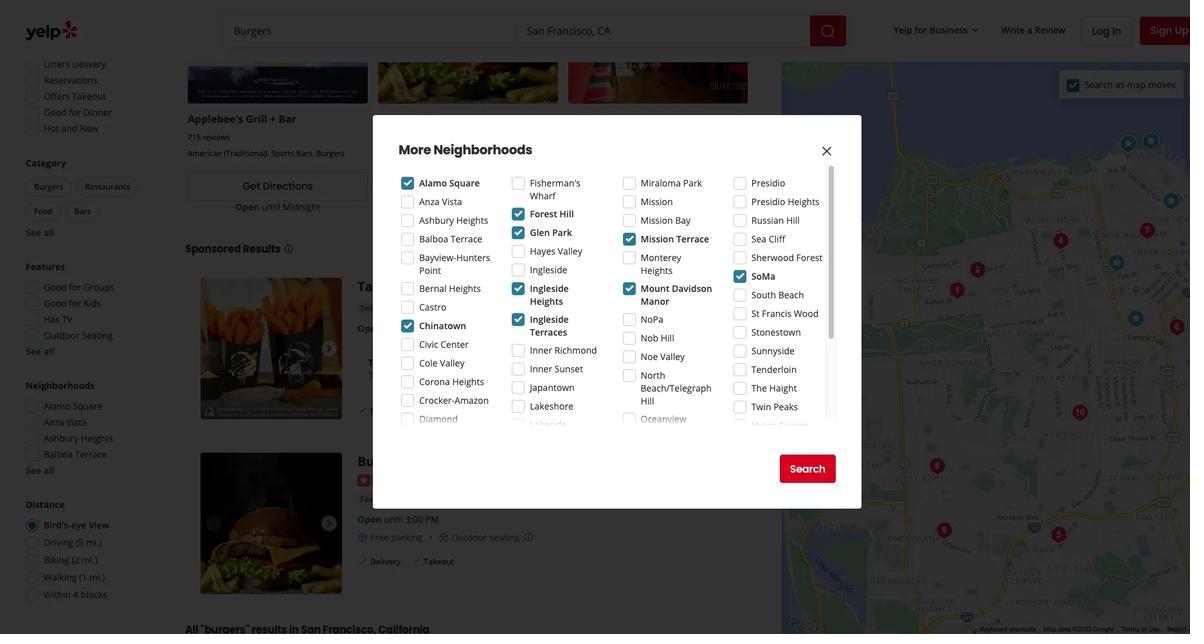 Task type: describe. For each thing, give the bounding box(es) containing it.
1 see all button from the top
[[26, 226, 55, 239]]

ingleside heights
[[530, 282, 569, 307]]

(2 for reviews)
[[468, 132, 476, 144]]

1 order now link from the left
[[378, 172, 558, 200]]

fisherman's
[[530, 177, 581, 189]]

native burger image
[[965, 257, 991, 283]]

ingleside for ingleside heights
[[530, 282, 569, 295]]

hot
[[44, 122, 59, 134]]

mount
[[641, 282, 670, 295]]

amazon
[[455, 394, 489, 407]]

1 order now from the left
[[441, 179, 495, 194]]

bayview-hunters point
[[419, 252, 490, 277]]

reviews
[[203, 132, 230, 143]]

dinner
[[84, 106, 112, 118]]

park for miraloma park
[[684, 177, 702, 189]]

forest hill
[[530, 208, 574, 220]]

report
[[1168, 626, 1187, 633]]

1 horizontal spatial now
[[473, 179, 495, 194]]

0 vertical spatial 4.5 star rating image
[[378, 133, 448, 146]]

open up bayview-
[[427, 200, 452, 213]]

0 vertical spatial bun
[[378, 112, 399, 126]]

taco for taco bell
[[358, 278, 387, 295]]

taco bell image
[[201, 278, 342, 419]]

write a review
[[1002, 24, 1066, 36]]

richmond
[[555, 344, 597, 356]]

0 vertical spatial 3:00
[[475, 200, 493, 213]]

0 vertical spatial open until 3:00 pm
[[427, 200, 509, 213]]

reviews)
[[478, 132, 513, 144]]

for for groups
[[69, 281, 81, 293]]

previous image
[[206, 341, 221, 356]]

all for good for groups
[[44, 345, 55, 358]]

1 vertical spatial neighborhoods
[[26, 380, 95, 392]]

time.
[[564, 369, 588, 381]]

2 horizontal spatial now
[[663, 179, 685, 194]]

noe valley
[[641, 351, 685, 363]]

sea
[[752, 233, 767, 245]]

hayes
[[530, 245, 556, 257]]

crocker-
[[419, 394, 455, 407]]

report a link
[[1168, 626, 1191, 633]]

0 vertical spatial takeout
[[72, 90, 106, 102]]

(traditional),
[[224, 148, 269, 159]]

burgers inside applebee's grill + bar 715 reviews american (traditional), sports bars, burgers
[[316, 148, 345, 159]]

within 4 blocks
[[44, 589, 107, 601]]

open left the 11:00 at the right of page
[[615, 200, 639, 213]]

google
[[1094, 626, 1114, 633]]

map
[[1044, 626, 1057, 633]]

terms of use link
[[1122, 626, 1160, 633]]

mission bay
[[641, 214, 691, 226]]

until down get directions
[[262, 200, 281, 213]]

mi.) for walking (1 mi.)
[[89, 571, 105, 583]]

1 vertical spatial appétit
[[387, 453, 434, 470]]

until up hunters
[[454, 200, 473, 213]]

open down suggested
[[44, 42, 67, 54]]

bernal heights
[[419, 282, 481, 295]]

has tv
[[44, 313, 72, 326]]

slideshow element for bun appétit
[[201, 453, 342, 594]]

terms
[[1122, 626, 1140, 633]]

outdoor seating
[[44, 329, 113, 342]]

close image
[[820, 143, 835, 159]]

1 mission from the top
[[641, 196, 673, 208]]

get
[[242, 179, 260, 194]]

0 horizontal spatial alamo
[[44, 400, 71, 412]]

davidson
[[672, 282, 713, 295]]

uncle boy's image
[[945, 278, 970, 303]]

hill inside north beach/telegraph hill
[[641, 395, 655, 407]]

park for glen park
[[553, 226, 572, 239]]

north beach/telegraph hill
[[641, 369, 712, 407]]

heights inside diamond heights
[[419, 426, 451, 438]]

1 vertical spatial food
[[378, 494, 397, 505]]

lakeshore
[[530, 400, 574, 412]]

inner richmond
[[530, 344, 597, 356]]

0 horizontal spatial food
[[34, 206, 52, 217]]

1 horizontal spatial bun appétit image
[[1123, 306, 1149, 332]]

maillards smash burgers image
[[817, 395, 843, 421]]

16 chevron down v2 image
[[971, 25, 981, 35]]

1 horizontal spatial burgers button
[[443, 302, 478, 315]]

good for good for dinner
[[44, 106, 67, 118]]

get directions
[[242, 179, 313, 194]]

burgers right columbus
[[622, 112, 662, 126]]

free
[[371, 531, 389, 544]]

hill for forest hill
[[560, 208, 574, 220]]

the
[[752, 382, 767, 394]]

tenderloin inside more neighborhoods dialog
[[752, 363, 797, 376]]

search for search as map moves
[[1085, 78, 1114, 90]]

driving (5 mi.)
[[44, 537, 102, 549]]

outdoor for outdoor seating
[[452, 531, 487, 544]]

ingleside for ingleside terraces
[[530, 313, 569, 326]]

next image for bun appétit
[[322, 516, 337, 531]]

nob
[[641, 332, 659, 344]]

0 vertical spatial nacho
[[418, 356, 447, 368]]

a
[[523, 369, 528, 381]]

mex
[[376, 303, 393, 314]]

pm left wharf
[[495, 200, 509, 213]]

1 see all from the top
[[26, 226, 55, 239]]

a for write
[[1028, 24, 1033, 36]]

until up mission bay
[[642, 200, 660, 213]]

search image
[[821, 24, 836, 39]]

bell
[[391, 278, 415, 295]]

0 vertical spatial bun appétit link
[[378, 112, 440, 126]]

0 vertical spatial square
[[450, 177, 480, 189]]

cliff
[[769, 233, 786, 245]]

civic
[[419, 338, 438, 351]]

(2 for mi.)
[[72, 554, 79, 566]]

hot and new
[[44, 122, 99, 134]]

inner for inner richmond
[[530, 344, 553, 356]]

0 vertical spatial tenderloin
[[483, 303, 529, 315]]

2 order from the left
[[632, 179, 660, 194]]

use
[[1149, 626, 1160, 633]]

visitacion
[[752, 438, 792, 450]]

slideshow element for taco bell
[[201, 278, 342, 419]]

outdoor seating
[[452, 531, 520, 544]]

1 vertical spatial open until 3:00 pm
[[358, 513, 439, 526]]

inner for inner sunset
[[530, 363, 553, 375]]

2 vertical spatial taco
[[369, 369, 388, 381]]

map data ©2023 google
[[1044, 626, 1114, 633]]

0 horizontal spatial now
[[69, 42, 88, 54]]

offers takeout
[[44, 90, 106, 102]]

parking
[[391, 531, 423, 544]]

back
[[484, 369, 504, 381]]

1 vertical spatial bell®
[[391, 369, 414, 381]]

0 horizontal spatial terrace
[[75, 448, 107, 461]]

1 vertical spatial bun
[[358, 453, 383, 470]]

are
[[468, 369, 482, 381]]

0 horizontal spatial bun appétit image
[[201, 453, 342, 594]]

walking (1 mi.)
[[44, 571, 105, 583]]

sherwood forest
[[752, 252, 823, 264]]

balboa inside more neighborhoods dialog
[[419, 233, 449, 245]]

see for alamo
[[26, 464, 41, 477]]

for for business
[[915, 24, 928, 36]]

until up free parking
[[384, 513, 403, 526]]

beach
[[779, 289, 805, 301]]

taco bell image
[[1104, 250, 1130, 276]]

hill for nob hill
[[661, 332, 675, 344]]

offers delivery
[[44, 58, 106, 70]]

option group containing distance
[[22, 499, 160, 605]]

mission terrace
[[641, 233, 710, 245]]

biking
[[44, 554, 69, 566]]

francis
[[762, 307, 792, 320]]

bay
[[676, 214, 691, 226]]

1 order from the left
[[441, 179, 470, 194]]

previous image
[[206, 516, 221, 531]]

1 vertical spatial 3:00
[[405, 513, 423, 526]]

1 vertical spatial bun appétit link
[[358, 453, 434, 470]]

open up "16 parking v2" image
[[358, 513, 382, 526]]

heights inside ingleside heights
[[530, 295, 563, 307]]

16 parking v2 image
[[358, 533, 368, 543]]

until down 'mex'
[[384, 322, 403, 334]]

1 vertical spatial balboa terrace
[[44, 448, 107, 461]]

tv
[[62, 313, 72, 326]]

715
[[188, 132, 201, 143]]

fisherman's wharf
[[530, 177, 581, 202]]

1 vertical spatial nacho
[[416, 369, 443, 381]]

heights inside monterey heights
[[641, 264, 673, 277]]

wharf
[[530, 190, 556, 202]]

valley for hayes valley
[[558, 245, 583, 257]]

columbus burgers image
[[1159, 188, 1185, 214]]

hard rock cafe image
[[1138, 128, 1164, 154]]

bernal
[[419, 282, 447, 295]]

fast for fast food
[[360, 494, 376, 505]]

pm up bay
[[688, 200, 702, 213]]

noe
[[641, 351, 658, 363]]

1 vertical spatial bun appétit
[[358, 453, 434, 470]]

neighborhoods inside more neighborhoods dialog
[[434, 141, 533, 159]]

burgers down the 4.5 at the left of page
[[440, 151, 468, 162]]

in
[[1113, 23, 1122, 38]]

1 vertical spatial anza vista
[[44, 416, 87, 428]]

©2023
[[1073, 626, 1093, 633]]

sign up link
[[1141, 17, 1191, 45]]

1 vertical spatial 4.5 star rating image
[[358, 474, 427, 487]]

group containing features
[[22, 261, 160, 358]]

mount davidson manor
[[641, 282, 713, 307]]

grill
[[246, 112, 267, 126]]

alamo inside more neighborhoods dialog
[[419, 177, 447, 189]]

sunset
[[555, 363, 583, 375]]

suggested
[[26, 21, 72, 33]]

1 vertical spatial fries
[[445, 369, 465, 381]]

group containing category
[[23, 157, 160, 239]]

cole
[[419, 357, 438, 369]]

0 vertical spatial delivery
[[72, 58, 106, 70]]

yelp for business button
[[889, 18, 986, 42]]

offers for offers takeout
[[44, 90, 70, 102]]

map region
[[740, 0, 1191, 634]]

terrace for monterey
[[677, 233, 710, 245]]

open until 11:00 pm
[[615, 200, 702, 213]]

group containing suggested
[[22, 21, 160, 139]]

mexican link
[[400, 302, 438, 315]]



Task type: locate. For each thing, give the bounding box(es) containing it.
ingleside up ingleside terraces
[[530, 282, 569, 295]]

order now down more neighborhoods
[[441, 179, 495, 194]]

ingleside up terraces
[[530, 313, 569, 326]]

park up "hayes valley"
[[553, 226, 572, 239]]

up
[[1176, 23, 1189, 38]]

applebee's grill + bar image
[[1116, 131, 1142, 157]]

1 vertical spatial forest
[[797, 252, 823, 264]]

twin
[[752, 401, 772, 413]]

neighborhoods
[[434, 141, 533, 159], [26, 380, 95, 392]]

2 vertical spatial all
[[44, 464, 55, 477]]

american
[[188, 148, 222, 159]]

2 vertical spatial square
[[780, 419, 809, 432]]

1 vertical spatial outdoor
[[452, 531, 487, 544]]

taco bell link
[[358, 278, 415, 295]]

1 horizontal spatial vista
[[442, 196, 462, 208]]

2 slideshow element from the top
[[201, 453, 342, 594]]

the haight
[[752, 382, 797, 394]]

2 order now from the left
[[632, 179, 685, 194]]

presidio for presidio
[[752, 177, 786, 189]]

0 horizontal spatial order now
[[441, 179, 495, 194]]

good for good for groups
[[44, 281, 67, 293]]

alamo square inside more neighborhoods dialog
[[419, 177, 480, 189]]

terrace for bayview-
[[451, 233, 483, 245]]

diamond
[[419, 413, 458, 425]]

a for report
[[1189, 626, 1191, 633]]

1 horizontal spatial food
[[378, 494, 397, 505]]

more neighborhoods
[[399, 141, 533, 159]]

appétit up "more" at the left of the page
[[401, 112, 440, 126]]

a right 'write'
[[1028, 24, 1033, 36]]

more neighborhoods dialog
[[0, 0, 1191, 634]]

takeout
[[72, 90, 106, 102], [424, 406, 455, 417], [424, 556, 455, 567]]

free parking
[[371, 531, 423, 544]]

0 horizontal spatial alamo square
[[44, 400, 103, 412]]

mi.) for driving (5 mi.)
[[86, 537, 102, 549]]

for inside button
[[915, 24, 928, 36]]

taco
[[358, 278, 387, 295], [369, 356, 389, 368], [369, 369, 388, 381]]

glen
[[530, 226, 550, 239]]

all down has at the left
[[44, 345, 55, 358]]

(2 up walking (1 mi.)
[[72, 554, 79, 566]]

open until 3:00 pm up hunters
[[427, 200, 509, 213]]

1 vertical spatial ashbury
[[44, 432, 79, 445]]

1 vertical spatial delivery
[[371, 406, 401, 417]]

4.5 star rating image up fast food
[[358, 474, 427, 487]]

seating
[[82, 329, 113, 342]]

takeout down "16 outdoor seating v2" icon
[[424, 556, 455, 567]]

good up hot
[[44, 106, 67, 118]]

3 ingleside from the top
[[530, 313, 569, 326]]

mi.) right the (5
[[86, 537, 102, 549]]

1 vertical spatial see all
[[26, 345, 55, 358]]

0 horizontal spatial forest
[[530, 208, 558, 220]]

2 presidio from the top
[[752, 196, 786, 208]]

1 vertical spatial bun appétit image
[[201, 453, 342, 594]]

balboa terrace up distance
[[44, 448, 107, 461]]

for right yelp
[[915, 24, 928, 36]]

fries down center
[[450, 356, 471, 368]]

0 vertical spatial bun appétit
[[378, 112, 440, 126]]

option group
[[22, 499, 160, 605]]

takeout down corona
[[424, 406, 455, 417]]

0 vertical spatial offers
[[44, 58, 70, 70]]

valley for cole valley
[[440, 357, 465, 369]]

fast up "16 parking v2" image
[[360, 494, 376, 505]]

2 see all button from the top
[[26, 345, 55, 358]]

16 info v2 image
[[283, 244, 294, 254]]

balboa terrace inside more neighborhoods dialog
[[419, 233, 483, 245]]

bar
[[279, 112, 296, 126]]

takeout for bun appétit
[[424, 556, 455, 567]]

fast for fast food, salad, burgers
[[378, 151, 393, 162]]

1 vertical spatial a
[[1189, 626, 1191, 633]]

calibur image
[[925, 453, 950, 479]]

1 vertical spatial all
[[44, 345, 55, 358]]

burgers right 'bars,'
[[316, 148, 345, 159]]

group
[[22, 21, 160, 139], [1189, 104, 1191, 160], [23, 157, 160, 239], [22, 261, 160, 358], [22, 380, 160, 477]]

twin peaks
[[752, 401, 798, 413]]

see all button down has at the left
[[26, 345, 55, 358]]

bun appétit link up "more" at the left of the page
[[378, 112, 440, 126]]

takeout for taco bell
[[424, 406, 455, 417]]

order now up open until 11:00 pm
[[632, 179, 685, 194]]

russian hill
[[752, 214, 800, 226]]

seating
[[490, 531, 520, 544]]

mission for mission terrace
[[641, 233, 674, 245]]

mexican
[[403, 303, 435, 314]]

1 see from the top
[[26, 226, 41, 239]]

good for good for kids
[[44, 297, 67, 309]]

1 vertical spatial alamo
[[44, 400, 71, 412]]

1 vertical spatial takeout
[[424, 406, 455, 417]]

1 presidio from the top
[[752, 177, 786, 189]]

1 horizontal spatial ashbury heights
[[419, 214, 488, 226]]

corona
[[419, 376, 450, 388]]

see all up distance
[[26, 464, 55, 477]]

nopa
[[641, 313, 664, 326]]

order now link up mission bay
[[568, 172, 748, 200]]

2 ingleside from the top
[[530, 282, 569, 295]]

2 good from the top
[[44, 281, 67, 293]]

0 vertical spatial inner
[[530, 344, 553, 356]]

all down food button
[[44, 226, 55, 239]]

keyboard shortcuts
[[981, 626, 1037, 633]]

outdoor for outdoor seating
[[44, 329, 80, 342]]

hunters
[[457, 252, 490, 264]]

mi.)
[[86, 537, 102, 549], [82, 554, 98, 566], [89, 571, 105, 583]]

3 see all from the top
[[26, 464, 55, 477]]

yelp
[[894, 24, 913, 36]]

2 mission from the top
[[641, 214, 673, 226]]

google image
[[785, 618, 828, 634]]

for down good for groups
[[69, 297, 81, 309]]

0 vertical spatial next image
[[322, 341, 337, 356]]

None search field
[[224, 15, 849, 46]]

ashbury heights
[[419, 214, 488, 226], [44, 432, 113, 445]]

as
[[1116, 78, 1125, 90]]

(2
[[468, 132, 476, 144], [72, 554, 79, 566]]

0 horizontal spatial vista
[[67, 416, 87, 428]]

offers for offers delivery
[[44, 58, 70, 70]]

park up the 11:00 at the right of page
[[684, 177, 702, 189]]

columbus burgers link
[[568, 112, 662, 126]]

order up open until 11:00 pm
[[632, 179, 660, 194]]

valley down glen park
[[558, 245, 583, 257]]

ingleside down hayes
[[530, 264, 568, 276]]

burgers link
[[443, 302, 478, 315]]

roam artisan burgers image
[[1048, 228, 1074, 254]]

next image
[[322, 341, 337, 356], [322, 516, 337, 531]]

burgers button down "category" in the left top of the page
[[26, 178, 72, 197]]

0 vertical spatial taco
[[358, 278, 387, 295]]

0 horizontal spatial balboa
[[44, 448, 73, 461]]

order down more neighborhoods
[[441, 179, 470, 194]]

0 vertical spatial balboa terrace
[[419, 233, 483, 245]]

ashbury heights inside more neighborhoods dialog
[[419, 214, 488, 226]]

2 horizontal spatial square
[[780, 419, 809, 432]]

for for kids
[[69, 297, 81, 309]]

fast food button
[[358, 493, 400, 506]]

valley for noe valley
[[661, 351, 685, 363]]

2 see all from the top
[[26, 345, 55, 358]]

1 horizontal spatial forest
[[797, 252, 823, 264]]

1 horizontal spatial alamo
[[419, 177, 447, 189]]

see for good
[[26, 345, 41, 358]]

0 horizontal spatial ashbury heights
[[44, 432, 113, 445]]

hill for russian hill
[[787, 214, 800, 226]]

review
[[1035, 24, 1066, 36]]

anza inside more neighborhoods dialog
[[419, 196, 440, 208]]

0 horizontal spatial neighborhoods
[[26, 380, 95, 392]]

1 offers from the top
[[44, 58, 70, 70]]

valley for visitacion valley
[[794, 438, 819, 450]]

0 horizontal spatial a
[[1028, 24, 1033, 36]]

tex-mex
[[360, 303, 393, 314]]

glen park
[[530, 226, 572, 239]]

taco bell® nacho fries taco bell® nacho fries are back for a limited time. read more
[[369, 356, 631, 381]]

hi-way burger & fry image
[[1068, 400, 1093, 426]]

search down visitacion valley
[[790, 462, 826, 476]]

0 vertical spatial good
[[44, 106, 67, 118]]

1 horizontal spatial terrace
[[451, 233, 483, 245]]

balboa terrace up bayview-
[[419, 233, 483, 245]]

st
[[752, 307, 760, 320]]

1 horizontal spatial 3:00
[[475, 200, 493, 213]]

0 vertical spatial fries
[[450, 356, 471, 368]]

terraces
[[530, 326, 568, 338]]

for for dinner
[[69, 106, 81, 118]]

wow!! burgers & grill image
[[932, 518, 958, 543]]

1 horizontal spatial anza
[[419, 196, 440, 208]]

sign
[[1151, 23, 1173, 38]]

11:00
[[663, 200, 686, 213]]

3 mission from the top
[[641, 233, 674, 245]]

1 vertical spatial inner
[[530, 363, 553, 375]]

outdoor down has tv
[[44, 329, 80, 342]]

ingleside for ingleside
[[530, 264, 568, 276]]

japantown
[[530, 381, 575, 394]]

1 vertical spatial see all button
[[26, 345, 55, 358]]

search inside button
[[790, 462, 826, 476]]

mission down miraloma
[[641, 196, 673, 208]]

3 see all button from the top
[[26, 464, 55, 477]]

ingleside terraces
[[530, 313, 569, 338]]

3 see from the top
[[26, 464, 41, 477]]

all for alamo square
[[44, 464, 55, 477]]

mission for mission bay
[[641, 214, 673, 226]]

bun appétit link
[[378, 112, 440, 126], [358, 453, 434, 470]]

0 vertical spatial balboa
[[419, 233, 449, 245]]

1 vertical spatial mission
[[641, 214, 673, 226]]

see all down has at the left
[[26, 345, 55, 358]]

10:00
[[405, 322, 428, 334]]

mi.) right the (1
[[89, 571, 105, 583]]

bun appétit up fast food
[[358, 453, 434, 470]]

slideshow element
[[201, 278, 342, 419], [201, 453, 342, 594]]

2 next image from the top
[[322, 516, 337, 531]]

0 vertical spatial all
[[44, 226, 55, 239]]

walking
[[44, 571, 77, 583]]

mission down open until 11:00 pm
[[641, 214, 673, 226]]

jasmin's image
[[1135, 218, 1161, 243]]

driving
[[44, 537, 74, 549]]

taco up tex-mex
[[358, 278, 387, 295]]

valley right noe
[[661, 351, 685, 363]]

1 horizontal spatial (2
[[468, 132, 476, 144]]

tenderloin up the haight
[[752, 363, 797, 376]]

category
[[26, 157, 66, 169]]

see all button for good for groups
[[26, 345, 55, 358]]

applebee's
[[188, 112, 243, 126]]

1 horizontal spatial alamo square
[[419, 177, 480, 189]]

16 outdoor seating v2 image
[[439, 533, 449, 543]]

0 horizontal spatial ashbury
[[44, 432, 79, 445]]

mission
[[641, 196, 673, 208], [641, 214, 673, 226], [641, 233, 674, 245]]

(2 right the 4.5 at the left of page
[[468, 132, 476, 144]]

limited
[[531, 369, 562, 381]]

inner right a
[[530, 363, 553, 375]]

presidio for presidio heights
[[752, 196, 786, 208]]

good
[[44, 106, 67, 118], [44, 281, 67, 293], [44, 297, 67, 309]]

anza vista inside more neighborhoods dialog
[[419, 196, 462, 208]]

1 vertical spatial park
[[553, 226, 572, 239]]

mission up monterey
[[641, 233, 674, 245]]

1 vertical spatial square
[[73, 400, 103, 412]]

0 vertical spatial fast
[[378, 151, 393, 162]]

1 vertical spatial tenderloin
[[752, 363, 797, 376]]

1 next image from the top
[[322, 341, 337, 356]]

1 horizontal spatial order now link
[[568, 172, 748, 200]]

group containing neighborhoods
[[22, 380, 160, 477]]

hill up glen park
[[560, 208, 574, 220]]

valley up search button at the right of the page
[[794, 438, 819, 450]]

appétit down diamond heights
[[387, 453, 434, 470]]

food left "bars"
[[34, 206, 52, 217]]

stonestown
[[752, 326, 801, 338]]

see all button up distance
[[26, 464, 55, 477]]

1 horizontal spatial fast
[[378, 151, 393, 162]]

bun up food,
[[378, 112, 399, 126]]

forest down wharf
[[530, 208, 558, 220]]

3:00 up parking
[[405, 513, 423, 526]]

food up free
[[378, 494, 397, 505]]

16 checkmark v2 image
[[358, 406, 368, 416], [411, 406, 422, 416], [358, 556, 368, 567], [411, 556, 422, 567]]

nacho up crocker- at left
[[416, 369, 443, 381]]

taco for taco bell® nacho fries taco bell® nacho fries are back for a limited time. read more
[[369, 356, 389, 368]]

ashbury inside more neighborhoods dialog
[[419, 214, 454, 226]]

0 vertical spatial alamo
[[419, 177, 447, 189]]

sea cliff
[[752, 233, 786, 245]]

tex-mex button
[[358, 302, 395, 315]]

bars
[[74, 206, 91, 217]]

for up good for kids
[[69, 281, 81, 293]]

1 horizontal spatial park
[[684, 177, 702, 189]]

offers down open now
[[44, 58, 70, 70]]

within
[[44, 589, 71, 601]]

see all button for alamo square
[[26, 464, 55, 477]]

open down get
[[235, 200, 259, 213]]

2 vertical spatial delivery
[[371, 556, 401, 567]]

soma
[[752, 270, 776, 282]]

1 horizontal spatial search
[[1085, 78, 1114, 90]]

4.5 star rating image
[[378, 133, 448, 146], [358, 474, 427, 487]]

sports
[[271, 148, 294, 159]]

balboa up distance
[[44, 448, 73, 461]]

see all for good
[[26, 345, 55, 358]]

2 all from the top
[[44, 345, 55, 358]]

groups
[[84, 281, 115, 293]]

0 horizontal spatial anza
[[44, 416, 64, 428]]

now up offers delivery
[[69, 42, 88, 54]]

0 vertical spatial alamo square
[[419, 177, 480, 189]]

0 vertical spatial see
[[26, 226, 41, 239]]

0 vertical spatial bell®
[[392, 356, 416, 368]]

now up the 11:00 at the right of page
[[663, 179, 685, 194]]

0 vertical spatial (2
[[468, 132, 476, 144]]

2 offers from the top
[[44, 90, 70, 102]]

chinatown
[[419, 320, 466, 332]]

2 vertical spatial takeout
[[424, 556, 455, 567]]

2 order now link from the left
[[568, 172, 748, 200]]

2 inner from the top
[[530, 363, 553, 375]]

see all button down food button
[[26, 226, 55, 239]]

results
[[243, 242, 281, 256]]

now
[[69, 42, 88, 54], [473, 179, 495, 194], [663, 179, 685, 194]]

valley
[[558, 245, 583, 257], [661, 351, 685, 363], [440, 357, 465, 369], [794, 438, 819, 450]]

square inside group
[[73, 400, 103, 412]]

1 vertical spatial burgers button
[[443, 302, 478, 315]]

0 horizontal spatial square
[[73, 400, 103, 412]]

vista inside more neighborhoods dialog
[[442, 196, 462, 208]]

2 vertical spatial mission
[[641, 233, 674, 245]]

1 vertical spatial good
[[44, 281, 67, 293]]

fast left food,
[[378, 151, 393, 162]]

presidio up russian
[[752, 196, 786, 208]]

0 vertical spatial slideshow element
[[201, 278, 342, 419]]

keyboard shortcuts button
[[981, 625, 1037, 634]]

russian
[[752, 214, 784, 226]]

good down features
[[44, 281, 67, 293]]

1 all from the top
[[44, 226, 55, 239]]

good for groups
[[44, 281, 115, 293]]

search for search
[[790, 462, 826, 476]]

(1
[[79, 571, 87, 583]]

inner
[[530, 344, 553, 356], [530, 363, 553, 375]]

burgers down bernal heights
[[445, 303, 476, 314]]

3 good from the top
[[44, 297, 67, 309]]

north
[[641, 369, 666, 381]]

presidio up presidio heights
[[752, 177, 786, 189]]

delivery for bun
[[371, 556, 401, 567]]

bayview-
[[419, 252, 457, 264]]

the butcher shop by niku steakhouse image
[[1165, 314, 1190, 340]]

info icon image
[[524, 532, 534, 542], [524, 532, 534, 542]]

fries
[[450, 356, 471, 368], [445, 369, 465, 381]]

civic center
[[419, 338, 469, 351]]

0 vertical spatial see all
[[26, 226, 55, 239]]

4.5
[[453, 132, 466, 144]]

hill up oceanview
[[641, 395, 655, 407]]

fast inside button
[[360, 494, 376, 505]]

0 horizontal spatial burgers button
[[26, 178, 72, 197]]

0 vertical spatial anza
[[419, 196, 440, 208]]

pm up "16 outdoor seating v2" icon
[[425, 513, 439, 526]]

sherwood
[[752, 252, 794, 264]]

1 horizontal spatial outdoor
[[452, 531, 487, 544]]

terms of use
[[1122, 626, 1160, 633]]

open down tex-
[[358, 322, 382, 334]]

bun appétit image
[[1123, 306, 1149, 332], [201, 453, 342, 594]]

taco bell
[[358, 278, 415, 295]]

2 vertical spatial mi.)
[[89, 571, 105, 583]]

see all down food button
[[26, 226, 55, 239]]

forest right 'sherwood'
[[797, 252, 823, 264]]

1 horizontal spatial balboa
[[419, 233, 449, 245]]

now down more neighborhoods
[[473, 179, 495, 194]]

valley up corona heights
[[440, 357, 465, 369]]

2 horizontal spatial terrace
[[677, 233, 710, 245]]

a right report
[[1189, 626, 1191, 633]]

balboa terrace
[[419, 233, 483, 245], [44, 448, 107, 461]]

for down offers takeout
[[69, 106, 81, 118]]

bun up fast food
[[358, 453, 383, 470]]

0 vertical spatial a
[[1028, 24, 1033, 36]]

0 horizontal spatial tenderloin
[[483, 303, 529, 315]]

fries left 'are'
[[445, 369, 465, 381]]

union square
[[752, 419, 809, 432]]

offers down reservations
[[44, 90, 70, 102]]

log in
[[1093, 23, 1122, 38]]

all
[[44, 226, 55, 239], [44, 345, 55, 358], [44, 464, 55, 477]]

taco left the cole
[[369, 369, 388, 381]]

inner down terraces
[[530, 344, 553, 356]]

1 inner from the top
[[530, 344, 553, 356]]

open until 3:00 pm
[[427, 200, 509, 213], [358, 513, 439, 526]]

next image for taco bell
[[322, 341, 337, 356]]

log
[[1093, 23, 1110, 38]]

1 vertical spatial see
[[26, 345, 41, 358]]

mi.) for biking (2 mi.)
[[82, 554, 98, 566]]

1 vertical spatial offers
[[44, 90, 70, 102]]

2 vertical spatial good
[[44, 297, 67, 309]]

features
[[26, 261, 65, 273]]

2 see from the top
[[26, 345, 41, 358]]

applebee's grill + bar 715 reviews american (traditional), sports bars, burgers
[[188, 112, 345, 159]]

view
[[89, 519, 109, 531]]

0 vertical spatial appétit
[[401, 112, 440, 126]]

balboa up bayview-
[[419, 233, 449, 245]]

pm up civic center
[[431, 322, 444, 334]]

1 ingleside from the top
[[530, 264, 568, 276]]

4.5 (2 reviews)
[[453, 132, 513, 144]]

1 vertical spatial mi.)
[[82, 554, 98, 566]]

open
[[44, 42, 67, 54], [235, 200, 259, 213], [427, 200, 452, 213], [615, 200, 639, 213], [358, 322, 382, 334], [358, 513, 382, 526]]

0 vertical spatial forest
[[530, 208, 558, 220]]

1 horizontal spatial balboa terrace
[[419, 233, 483, 245]]

1 vertical spatial vista
[[67, 416, 87, 428]]

diamond heights
[[419, 413, 458, 438]]

all up distance
[[44, 464, 55, 477]]

good up has tv
[[44, 297, 67, 309]]

(2 inside 'option group'
[[72, 554, 79, 566]]

delivery for taco
[[371, 406, 401, 417]]

1 good from the top
[[44, 106, 67, 118]]

0 vertical spatial mi.)
[[86, 537, 102, 549]]

delivery down free
[[371, 556, 401, 567]]

1 horizontal spatial a
[[1189, 626, 1191, 633]]

burgers inside burgers link
[[445, 303, 476, 314]]

burgers down "category" in the left top of the page
[[34, 181, 63, 192]]

tenderloin
[[483, 303, 529, 315], [752, 363, 797, 376]]

open until 3:00 pm up free parking
[[358, 513, 439, 526]]

1 slideshow element from the top
[[201, 278, 342, 419]]

0 horizontal spatial (2
[[72, 554, 79, 566]]

outdoor right "16 outdoor seating v2" icon
[[452, 531, 487, 544]]

order
[[441, 179, 470, 194], [632, 179, 660, 194]]

delivery left crocker- at left
[[371, 406, 401, 417]]

see all for alamo
[[26, 464, 55, 477]]

restaurants button
[[77, 178, 139, 197]]

3 all from the top
[[44, 464, 55, 477]]

3:00 up hunters
[[475, 200, 493, 213]]

hidden spot exl image
[[1046, 522, 1072, 548]]

1 vertical spatial anza
[[44, 416, 64, 428]]

0 horizontal spatial park
[[553, 226, 572, 239]]



Task type: vqa. For each thing, say whether or not it's contained in the screenshot.
the rightmost Square
yes



